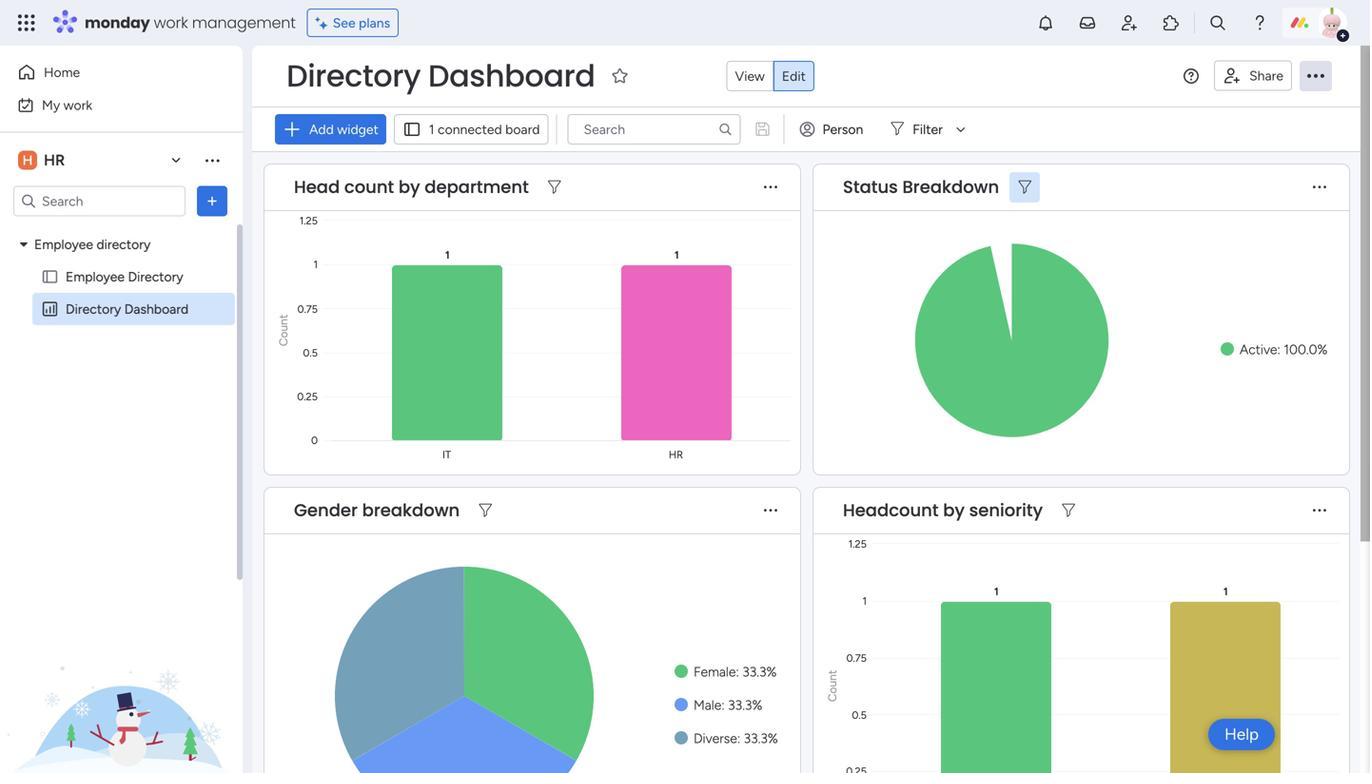Task type: locate. For each thing, give the bounding box(es) containing it.
more dots image for gender breakdown
[[764, 504, 778, 518]]

directory
[[286, 55, 421, 97], [128, 269, 183, 285], [66, 301, 121, 317]]

directory down directory
[[128, 269, 183, 285]]

management
[[192, 12, 296, 33]]

0 horizontal spatial work
[[63, 97, 92, 113]]

work right monday
[[154, 12, 188, 33]]

1 horizontal spatial dashboard
[[428, 55, 595, 97]]

display modes group
[[727, 61, 815, 91]]

0 horizontal spatial directory dashboard
[[66, 301, 189, 317]]

share button
[[1215, 60, 1293, 91]]

work
[[154, 12, 188, 33], [63, 97, 92, 113]]

more dots image for status breakdown
[[1314, 181, 1327, 194]]

headcount by seniority
[[843, 499, 1043, 523]]

see plans
[[333, 15, 390, 31]]

employee up public board icon
[[34, 237, 93, 253]]

0 vertical spatial 33.3%
[[743, 664, 777, 681]]

seniority
[[969, 499, 1043, 523]]

: down male : 33.3%
[[737, 731, 741, 747]]

0 horizontal spatial dashboard
[[124, 301, 189, 317]]

1 connected board button
[[394, 114, 549, 145]]

add widget
[[309, 121, 379, 138]]

see
[[333, 15, 356, 31]]

0 vertical spatial directory
[[286, 55, 421, 97]]

0 horizontal spatial v2 funnel image
[[479, 504, 492, 518]]

select product image
[[17, 13, 36, 32]]

33.3% up diverse : 33.3%
[[728, 698, 763, 714]]

work for monday
[[154, 12, 188, 33]]

work right my
[[63, 97, 92, 113]]

notifications image
[[1036, 13, 1056, 32]]

33.3%
[[743, 664, 777, 681], [728, 698, 763, 714], [744, 731, 778, 747]]

directory down see plans button
[[286, 55, 421, 97]]

Search in workspace field
[[40, 190, 159, 212]]

work for my
[[63, 97, 92, 113]]

1 horizontal spatial directory dashboard
[[286, 55, 595, 97]]

2 horizontal spatial v2 funnel image
[[1062, 504, 1075, 518]]

monday
[[85, 12, 150, 33]]

department
[[425, 175, 529, 199]]

1 vertical spatial 33.3%
[[728, 698, 763, 714]]

male
[[694, 698, 722, 714]]

directory
[[97, 237, 151, 253]]

0 vertical spatial dashboard
[[428, 55, 595, 97]]

filter button
[[883, 114, 973, 145]]

option
[[0, 227, 243, 231]]

options image
[[203, 192, 222, 211]]

my work button
[[11, 90, 205, 120]]

1 vertical spatial directory
[[128, 269, 183, 285]]

list box containing employee directory
[[0, 225, 243, 582]]

33.3% right diverse in the bottom right of the page
[[744, 731, 778, 747]]

directory dashboard up 1
[[286, 55, 595, 97]]

by right count
[[399, 175, 420, 199]]

dashboard inside list box
[[124, 301, 189, 317]]

none search field inside "directory dashboard" banner
[[568, 114, 741, 145]]

lottie animation image
[[0, 582, 243, 774]]

v2 funnel image right seniority
[[1062, 504, 1075, 518]]

by left seniority
[[943, 499, 965, 523]]

2 vertical spatial 33.3%
[[744, 731, 778, 747]]

see plans button
[[307, 9, 399, 37]]

female : 33.3%
[[694, 664, 777, 681]]

employee down the employee directory
[[66, 269, 125, 285]]

search everything image
[[1209, 13, 1228, 32]]

h
[[23, 152, 33, 168]]

diverse : 33.3%
[[694, 731, 778, 747]]

0 vertical spatial employee
[[34, 237, 93, 253]]

:
[[1278, 342, 1281, 358], [736, 664, 739, 681], [722, 698, 725, 714], [737, 731, 741, 747]]

v2 funnel image
[[1019, 181, 1032, 194], [479, 504, 492, 518], [1062, 504, 1075, 518]]

employee
[[34, 237, 93, 253], [66, 269, 125, 285]]

connected
[[438, 121, 502, 138]]

breakdown
[[903, 175, 1000, 199]]

1 horizontal spatial work
[[154, 12, 188, 33]]

v2 funnel image right the breakdown
[[479, 504, 492, 518]]

employee directory
[[34, 237, 151, 253]]

2 vertical spatial directory
[[66, 301, 121, 317]]

: left 100.0%
[[1278, 342, 1281, 358]]

None search field
[[568, 114, 741, 145]]

0 vertical spatial work
[[154, 12, 188, 33]]

directory dashboard banner
[[252, 46, 1361, 152]]

0 vertical spatial by
[[399, 175, 420, 199]]

add
[[309, 121, 334, 138]]

by
[[399, 175, 420, 199], [943, 499, 965, 523]]

caret down image
[[20, 238, 28, 251]]

inbox image
[[1078, 13, 1097, 32]]

active
[[1240, 342, 1278, 358]]

dashboard up board
[[428, 55, 595, 97]]

person button
[[792, 114, 875, 145]]

home
[[44, 64, 80, 80]]

2 horizontal spatial directory
[[286, 55, 421, 97]]

1 vertical spatial dashboard
[[124, 301, 189, 317]]

0 horizontal spatial by
[[399, 175, 420, 199]]

directory dashboard down employee directory
[[66, 301, 189, 317]]

v2 funnel image right breakdown
[[1019, 181, 1032, 194]]

directory dashboard
[[286, 55, 595, 97], [66, 301, 189, 317]]

edit button
[[774, 61, 815, 91]]

widget
[[337, 121, 379, 138]]

0 vertical spatial directory dashboard
[[286, 55, 595, 97]]

workspace selection element
[[18, 149, 68, 172]]

dashboard
[[428, 55, 595, 97], [124, 301, 189, 317]]

: up diverse in the bottom right of the page
[[722, 698, 725, 714]]

1 vertical spatial employee
[[66, 269, 125, 285]]

arrow down image
[[950, 118, 973, 141]]

work inside button
[[63, 97, 92, 113]]

directory inside banner
[[286, 55, 421, 97]]

33.3% for female : 33.3%
[[743, 664, 777, 681]]

help image
[[1251, 13, 1270, 32]]

1 horizontal spatial by
[[943, 499, 965, 523]]

directory right public dashboard icon
[[66, 301, 121, 317]]

more dots image
[[1314, 181, 1327, 194], [764, 504, 778, 518], [1314, 504, 1327, 518]]

1 vertical spatial work
[[63, 97, 92, 113]]

dashboard down employee directory
[[124, 301, 189, 317]]

: up male : 33.3%
[[736, 664, 739, 681]]

add to favorites image
[[611, 66, 630, 85]]

more options image
[[1308, 67, 1325, 85]]

Filter dashboard by text search field
[[568, 114, 741, 145]]

plans
[[359, 15, 390, 31]]

33.3% right female
[[743, 664, 777, 681]]

male : 33.3%
[[694, 698, 763, 714]]

list box
[[0, 225, 243, 582]]

menu image
[[1184, 69, 1199, 84]]

gender
[[294, 499, 358, 523]]



Task type: vqa. For each thing, say whether or not it's contained in the screenshot.
See More
no



Task type: describe. For each thing, give the bounding box(es) containing it.
person
[[823, 121, 864, 138]]

monday work management
[[85, 12, 296, 33]]

female
[[694, 664, 736, 681]]

: for male
[[722, 698, 725, 714]]

1 horizontal spatial v2 funnel image
[[1019, 181, 1032, 194]]

count
[[344, 175, 394, 199]]

apps image
[[1162, 13, 1181, 32]]

help button
[[1209, 720, 1275, 751]]

33.3% for diverse : 33.3%
[[744, 731, 778, 747]]

employee directory
[[66, 269, 183, 285]]

filter
[[913, 121, 943, 138]]

v2 funnel image for gender breakdown
[[479, 504, 492, 518]]

v2 funnel image
[[548, 181, 561, 194]]

share
[[1250, 68, 1284, 84]]

33.3% for male : 33.3%
[[728, 698, 763, 714]]

invite members image
[[1120, 13, 1139, 32]]

: for diverse
[[737, 731, 741, 747]]

headcount
[[843, 499, 939, 523]]

workspace options image
[[203, 151, 222, 170]]

search image
[[718, 122, 733, 137]]

help
[[1225, 725, 1259, 745]]

1 vertical spatial by
[[943, 499, 965, 523]]

Directory Dashboard field
[[282, 55, 600, 97]]

gender breakdown
[[294, 499, 460, 523]]

0 horizontal spatial directory
[[66, 301, 121, 317]]

workspace image
[[18, 150, 37, 171]]

ruby anderson image
[[1317, 8, 1348, 38]]

public dashboard image
[[41, 300, 59, 318]]

lottie animation element
[[0, 582, 243, 774]]

: for female
[[736, 664, 739, 681]]

view
[[735, 68, 765, 84]]

1 horizontal spatial directory
[[128, 269, 183, 285]]

head count by department
[[294, 175, 529, 199]]

1 connected board
[[429, 121, 540, 138]]

employee for employee directory
[[66, 269, 125, 285]]

1 vertical spatial directory dashboard
[[66, 301, 189, 317]]

more dots image
[[764, 181, 778, 194]]

public board image
[[41, 268, 59, 286]]

board
[[506, 121, 540, 138]]

view button
[[727, 61, 774, 91]]

my
[[42, 97, 60, 113]]

my work
[[42, 97, 92, 113]]

: for active
[[1278, 342, 1281, 358]]

breakdown
[[362, 499, 460, 523]]

more dots image for headcount by seniority
[[1314, 504, 1327, 518]]

1
[[429, 121, 435, 138]]

diverse
[[694, 731, 737, 747]]

active : 100.0%
[[1240, 342, 1328, 358]]

hr
[[44, 151, 65, 169]]

directory dashboard inside banner
[[286, 55, 595, 97]]

dashboard inside banner
[[428, 55, 595, 97]]

add widget button
[[275, 114, 386, 145]]

head
[[294, 175, 340, 199]]

100.0%
[[1284, 342, 1328, 358]]

edit
[[782, 68, 806, 84]]

v2 funnel image for headcount by seniority
[[1062, 504, 1075, 518]]

status breakdown
[[843, 175, 1000, 199]]

status
[[843, 175, 898, 199]]

home button
[[11, 57, 205, 88]]

employee for employee directory
[[34, 237, 93, 253]]



